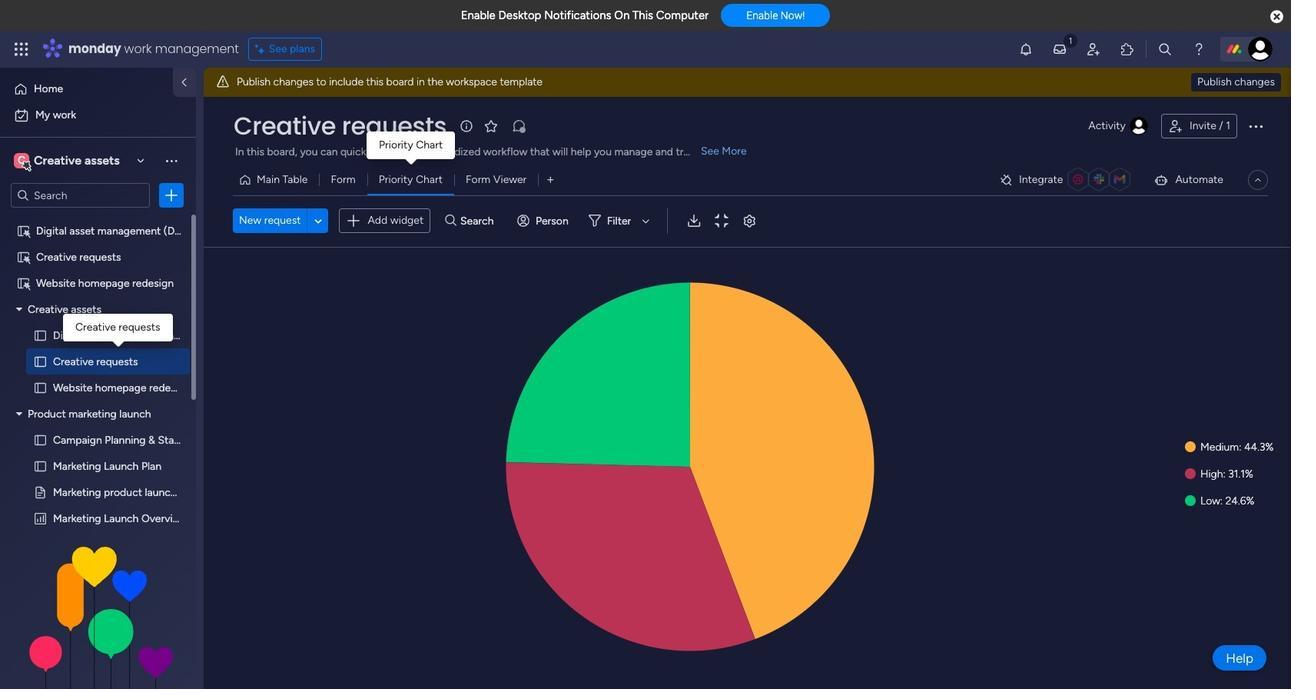 Task type: describe. For each thing, give the bounding box(es) containing it.
1 public board image from the top
[[33, 328, 48, 342]]

board activity image
[[1130, 117, 1149, 135]]

v2 search image
[[445, 212, 457, 230]]

update feed image
[[1053, 42, 1068, 57]]

2 public board under template workspace image from the top
[[16, 249, 31, 264]]

public board under template workspace image
[[16, 275, 31, 290]]

monday marketplace image
[[1120, 42, 1136, 57]]

1 vertical spatial option
[[9, 103, 187, 128]]

search everything image
[[1158, 42, 1173, 57]]

workspace selection element
[[11, 148, 132, 173]]

menu image
[[164, 153, 179, 168]]

arrow down image
[[637, 212, 655, 230]]

show board description image
[[458, 118, 476, 134]]

0 vertical spatial option
[[9, 77, 164, 102]]

see plans image
[[255, 41, 269, 58]]

2 caret down image from the top
[[16, 408, 22, 419]]

select product image
[[14, 42, 29, 57]]

2 vertical spatial option
[[0, 217, 196, 220]]

add to favorites image
[[484, 118, 499, 133]]

0 horizontal spatial options image
[[164, 188, 179, 203]]

public dashboard image
[[33, 511, 48, 525]]

dapulse close image
[[1271, 9, 1284, 25]]

3 public board image from the top
[[33, 380, 48, 395]]

angle down image
[[315, 215, 322, 227]]

invite members image
[[1087, 42, 1102, 57]]



Task type: locate. For each thing, give the bounding box(es) containing it.
1 image
[[1064, 32, 1078, 49]]

0 vertical spatial caret down image
[[16, 303, 22, 314]]

option
[[9, 77, 164, 102], [9, 103, 187, 128], [0, 217, 196, 220]]

lottie animation element
[[0, 534, 196, 689]]

4 public board image from the top
[[33, 458, 48, 473]]

help image
[[1192, 42, 1207, 57]]

options image down menu image
[[164, 188, 179, 203]]

1 vertical spatial caret down image
[[16, 408, 22, 419]]

1 caret down image from the top
[[16, 303, 22, 314]]

john smith image
[[1249, 37, 1273, 62]]

public board under template workspace image
[[16, 223, 31, 238], [16, 249, 31, 264]]

Search field
[[457, 210, 503, 232]]

options image
[[1247, 117, 1266, 135], [164, 188, 179, 203]]

lottie animation image
[[0, 534, 196, 689]]

1 horizontal spatial options image
[[1247, 117, 1266, 135]]

public board image
[[33, 432, 48, 447]]

5 public board image from the top
[[33, 485, 48, 499]]

public board image
[[33, 328, 48, 342], [33, 354, 48, 368], [33, 380, 48, 395], [33, 458, 48, 473], [33, 485, 48, 499]]

0 vertical spatial options image
[[1247, 117, 1266, 135]]

add to board discussion image
[[511, 118, 527, 134]]

None field
[[230, 110, 451, 142]]

collapse board header image
[[1253, 174, 1265, 186]]

options image up collapse board header 'icon'
[[1247, 117, 1266, 135]]

1 vertical spatial public board under template workspace image
[[16, 249, 31, 264]]

1 vertical spatial options image
[[164, 188, 179, 203]]

add view image
[[548, 174, 554, 186]]

caret down image
[[16, 303, 22, 314], [16, 408, 22, 419]]

Search in workspace field
[[32, 187, 128, 204]]

list box
[[0, 214, 212, 689]]

0 vertical spatial public board under template workspace image
[[16, 223, 31, 238]]

1 public board under template workspace image from the top
[[16, 223, 31, 238]]

notifications image
[[1019, 42, 1034, 57]]

2 public board image from the top
[[33, 354, 48, 368]]



Task type: vqa. For each thing, say whether or not it's contained in the screenshot.
1 icon
yes



